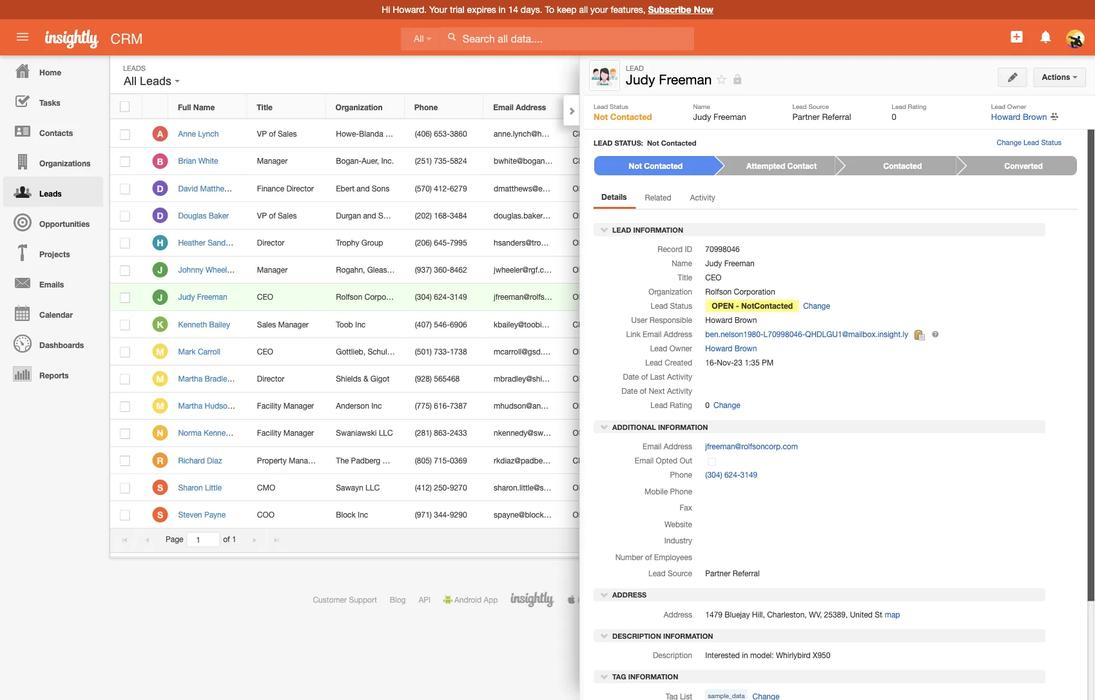Task type: locate. For each thing, give the bounding box(es) containing it.
1 vertical spatial facility manager
[[257, 429, 314, 438]]

finance director cell
[[247, 175, 326, 202]]

vp
[[257, 129, 267, 138], [257, 211, 267, 220]]

1 vertical spatial (304) 624-3149
[[706, 470, 758, 479]]

j link up k link
[[152, 289, 168, 305]]

row group
[[110, 121, 898, 529]]

source inside lead source partner referral
[[809, 103, 829, 110]]

name inside name judy freeman
[[693, 103, 710, 110]]

1 j from the top
[[158, 265, 163, 275]]

3 open - notcontacted 16-nov-23 1:35 pm from the top
[[573, 265, 720, 274]]

llc right sawayn in the left of the page
[[366, 483, 380, 492]]

gigot
[[371, 374, 390, 383]]

right click to copy email address image
[[915, 330, 926, 341]]

0 horizontal spatial not
[[594, 112, 608, 122]]

0 horizontal spatial rating
[[670, 401, 693, 410]]

d link for douglas baker
[[152, 208, 168, 223]]

16-nov-23 1:35 pm cell for mcarroll@gsd.com
[[642, 338, 755, 365]]

3149 inside 'cell'
[[450, 293, 467, 302]]

disqualified inside b row
[[611, 157, 652, 166]]

organizations link
[[3, 146, 103, 177]]

all for all leads
[[124, 74, 137, 88]]

3149 down jfreeman@rolfsoncorp.com link
[[741, 470, 758, 479]]

llc inside s row
[[366, 483, 380, 492]]

open - notcontacted 16-nov-23 1:35 pm for nkennedy@swaniawskillc.com
[[573, 429, 720, 438]]

3 disqualified from the top
[[611, 320, 652, 329]]

lead owner down link email address
[[650, 344, 693, 353]]

16-nov-23 1:35 pm cell up '16-nov-23 1:35 pm'
[[642, 311, 755, 338]]

2 s link from the top
[[152, 507, 168, 523]]

0 horizontal spatial lead owner
[[650, 344, 693, 353]]

email up "email opted out"
[[643, 442, 662, 451]]

0 vertical spatial email address
[[493, 102, 546, 111]]

1 vertical spatial phone
[[670, 470, 693, 479]]

not contacted link
[[595, 156, 714, 175]]

2 open - notcontacted cell from the top
[[563, 202, 650, 229]]

llc for s
[[366, 483, 380, 492]]

(937)
[[415, 265, 432, 274]]

closed inside r row
[[573, 456, 604, 465]]

manager cell
[[247, 148, 326, 175], [247, 257, 326, 284]]

1 vertical spatial open - notcontacted
[[712, 302, 793, 311]]

0 vertical spatial jfreeman@rolfsoncorp.com
[[494, 293, 587, 302]]

0 horizontal spatial 3149
[[450, 293, 467, 302]]

change link down '16-nov-23 1:35 pm'
[[710, 399, 741, 412]]

1 vertical spatial 0
[[706, 401, 710, 410]]

follow image for a
[[844, 128, 856, 141]]

1 vertical spatial director
[[257, 238, 285, 247]]

nov- left the id
[[664, 238, 680, 247]]

16- inside d row
[[652, 211, 664, 220]]

1 chevron down image from the top
[[600, 225, 609, 234]]

your left recent
[[907, 204, 927, 213]]

1 vertical spatial 624-
[[725, 470, 741, 479]]

4 follow image from the top
[[844, 346, 856, 358]]

director cell
[[247, 229, 326, 257], [247, 365, 326, 393]]

9 open - notcontacted cell from the top
[[563, 420, 650, 447]]

follow image for h
[[844, 237, 856, 249]]

1:35 inside d row
[[691, 211, 706, 220]]

0 vertical spatial vp
[[257, 129, 267, 138]]

open for mcarroll@gsd.com
[[573, 347, 594, 356]]

sharon.little@sawayn.com cell
[[484, 474, 584, 502]]

owner
[[784, 102, 809, 111], [1008, 103, 1027, 110], [670, 344, 693, 353]]

director cell down finance director cell
[[247, 229, 326, 257]]

finance
[[257, 184, 284, 193]]

change lead status link
[[997, 138, 1062, 147]]

ceo up sales manager
[[257, 293, 273, 302]]

anne lynch link
[[178, 129, 225, 138]]

disqualified for kbailey@toobinc.com
[[611, 320, 652, 329]]

partner
[[793, 112, 820, 122], [706, 569, 731, 578]]

not for lead status: not contacted
[[647, 139, 659, 147]]

kenneth bailey
[[178, 320, 230, 329]]

closed - disqualified cell for r
[[563, 447, 652, 474]]

1 vp of sales from the top
[[257, 129, 297, 138]]

notifications image
[[1039, 29, 1054, 44]]

1 facility from the top
[[257, 401, 281, 410]]

ceo for j
[[257, 293, 273, 302]]

follow image for dmatthews@ebertandsons.com
[[844, 183, 856, 195]]

cell
[[642, 175, 755, 202], [755, 175, 834, 202], [866, 175, 898, 202], [755, 229, 834, 257], [755, 257, 834, 284], [866, 257, 898, 284], [110, 284, 143, 311], [866, 284, 898, 311], [866, 338, 898, 365], [755, 365, 834, 393], [866, 365, 898, 393], [755, 393, 834, 420], [866, 393, 898, 420], [755, 447, 834, 474], [866, 447, 898, 474], [755, 474, 834, 502], [866, 474, 898, 502], [755, 502, 834, 529], [866, 502, 898, 529]]

address
[[516, 102, 546, 111], [664, 330, 693, 339], [664, 442, 693, 451], [611, 591, 647, 599], [664, 610, 693, 619]]

facility for m
[[257, 401, 281, 410]]

navigation
[[0, 55, 103, 389]]

all down "howard."
[[414, 34, 424, 44]]

3 follow image from the top
[[844, 292, 856, 304]]

manager for n
[[284, 429, 314, 438]]

2 director cell from the top
[[247, 365, 326, 393]]

all down crm
[[124, 74, 137, 88]]

follow image
[[844, 183, 856, 195], [844, 210, 856, 222], [844, 292, 856, 304], [844, 346, 856, 358], [844, 373, 856, 386], [844, 428, 856, 440], [844, 455, 856, 467], [844, 482, 856, 494]]

0 vertical spatial all
[[414, 34, 424, 44]]

(304) 624-3149 for (304) 624-3149 'cell'
[[415, 293, 467, 302]]

1 16-nov-23 1:35 pm cell from the top
[[642, 121, 755, 148]]

1 vertical spatial chevron down image
[[600, 672, 609, 681]]

8 follow image from the top
[[844, 482, 856, 494]]

0 horizontal spatial change link
[[710, 399, 741, 412]]

hi
[[382, 4, 390, 15]]

closed - disqualified cell for a
[[563, 121, 652, 148]]

lead down link email address
[[650, 344, 668, 353]]

(775) 616-7387 cell
[[405, 393, 484, 420]]

sales for d
[[278, 211, 297, 220]]

sons inside "cell"
[[379, 211, 396, 220]]

2 chevron down image from the top
[[600, 422, 609, 431]]

0 horizontal spatial in
[[499, 4, 506, 15]]

lead left lead source partner referral
[[764, 102, 782, 111]]

chevron right image
[[567, 106, 577, 115]]

ceo down sales manager
[[257, 347, 273, 356]]

(928)
[[415, 374, 432, 383]]

model:
[[751, 651, 774, 660]]

2 app from the left
[[604, 595, 618, 604]]

16-nov-23 1:35 pm cell down activity link
[[642, 229, 755, 257]]

hsanders@trophygroup.com cell
[[484, 229, 592, 257]]

0 vertical spatial chevron down image
[[600, 225, 609, 234]]

1 horizontal spatial partner
[[793, 112, 820, 122]]

2 vertical spatial m
[[156, 401, 164, 411]]

douglas.baker@durganandsons.com cell
[[484, 202, 620, 229]]

attempted contact link
[[716, 156, 835, 175]]

information up record
[[634, 226, 684, 234]]

addendum
[[822, 595, 860, 604]]

(202) 168-3484 cell
[[405, 202, 484, 229]]

coo cell
[[247, 502, 326, 529]]

1738
[[450, 347, 467, 356]]

brown inside a row
[[794, 129, 816, 138]]

lead status not contacted
[[594, 103, 652, 122]]

notcontacted for jwheeler@rgf.com
[[602, 265, 650, 274]]

number of employees
[[616, 553, 693, 562]]

0 vertical spatial ceo cell
[[247, 284, 326, 311]]

rolfson inside cell
[[336, 293, 363, 302]]

0 vertical spatial d
[[157, 183, 164, 194]]

leads
[[123, 64, 146, 72], [140, 74, 172, 88], [943, 170, 964, 179], [39, 189, 62, 198]]

9290
[[450, 510, 467, 519]]

0 vertical spatial organization
[[336, 102, 383, 111]]

2 ceo cell from the top
[[247, 338, 326, 365]]

s
[[157, 482, 163, 493], [157, 510, 163, 520]]

1 chevron down image from the top
[[600, 631, 609, 640]]

m for martha hudson
[[156, 401, 164, 411]]

1 d row from the top
[[110, 175, 898, 202]]

1 vertical spatial jfreeman@rolfsoncorp.com
[[706, 442, 798, 451]]

ceo cell
[[247, 284, 326, 311], [247, 338, 326, 365]]

director
[[287, 184, 314, 193], [257, 238, 285, 247], [257, 374, 285, 383]]

opted
[[656, 456, 678, 465]]

0 right lead rating
[[706, 401, 710, 410]]

0 vertical spatial import
[[907, 152, 935, 160]]

rating left bin
[[908, 103, 927, 110]]

howard brown
[[992, 112, 1048, 122], [765, 129, 816, 138], [765, 157, 816, 166], [765, 211, 816, 220], [765, 293, 816, 302], [706, 316, 757, 325], [765, 320, 816, 329], [706, 344, 757, 353], [765, 347, 816, 356], [765, 429, 816, 438]]

not inside not contacted link
[[629, 161, 642, 170]]

1 horizontal spatial lead owner
[[764, 102, 809, 111]]

- inside b row
[[606, 157, 609, 166]]

chevron down image
[[600, 631, 609, 640], [600, 672, 609, 681]]

name inside 'row'
[[193, 102, 215, 111]]

director cell for m
[[247, 365, 326, 393]]

1 horizontal spatial owner
[[784, 102, 809, 111]]

(805) 715-0369 cell
[[405, 447, 484, 474]]

m link left martha bradley on the left bottom of the page
[[152, 371, 168, 387]]

reports
[[39, 371, 69, 380]]

sons for ebert and sons
[[372, 184, 390, 193]]

1 martha from the top
[[178, 374, 203, 383]]

app
[[484, 595, 498, 604], [604, 595, 618, 604]]

k
[[157, 319, 163, 330]]

open - notcontacted cell for jwheeler@rgf.com
[[563, 257, 650, 284]]

s for steven payne
[[157, 510, 163, 520]]

howard brown inside b row
[[765, 157, 816, 166]]

1 vertical spatial 3149
[[741, 470, 758, 479]]

chevron down image for record
[[600, 225, 609, 234]]

follow image for j
[[844, 264, 856, 277]]

anderson inc
[[336, 401, 382, 410]]

martha bradley link
[[178, 374, 238, 383]]

contacted down import / export
[[884, 161, 922, 170]]

chevron down image for email
[[600, 422, 609, 431]]

notcontacted inside n row
[[602, 429, 650, 438]]

2 vp of sales cell from the top
[[247, 202, 326, 229]]

jwheeler@rgf.com cell
[[484, 257, 563, 284]]

and left (937)
[[398, 265, 411, 274]]

2 vertical spatial director
[[257, 374, 285, 383]]

6906
[[450, 320, 467, 329]]

and right durgan
[[363, 211, 376, 220]]

sawayn llc cell
[[326, 474, 405, 502]]

7 open - notcontacted 16-nov-23 1:35 pm from the top
[[573, 401, 720, 410]]

0 vertical spatial lead status
[[572, 102, 616, 111]]

a row
[[110, 121, 898, 148]]

features,
[[611, 4, 646, 15]]

1 j link from the top
[[152, 262, 168, 278]]

director for m
[[257, 374, 285, 383]]

toob inc cell
[[326, 311, 405, 338]]

4 open - notcontacted 16-nov-23 1:35 pm from the top
[[573, 293, 720, 302]]

record
[[658, 245, 683, 254]]

0 vertical spatial not
[[594, 112, 608, 122]]

ceo inside j row
[[257, 293, 273, 302]]

of right number
[[646, 553, 652, 562]]

howard brown link for a
[[765, 129, 816, 138]]

16-nov-23 1:35 pm cell for hsanders@trophygroup.com
[[642, 229, 755, 257]]

notcontacted for douglas.baker@durganandsons.com
[[602, 211, 650, 220]]

2 open - notcontacted 16-nov-23 1:35 pm from the top
[[573, 238, 720, 247]]

16- down link email address
[[652, 347, 664, 356]]

(805)
[[415, 456, 432, 465]]

lead inside lead rating 0
[[892, 103, 907, 110]]

d down 'b'
[[157, 183, 164, 194]]

phone down out
[[670, 470, 693, 479]]

8 open - notcontacted cell from the top
[[563, 393, 650, 420]]

partner referral
[[706, 569, 760, 578]]

open inside h row
[[573, 238, 594, 247]]

3 closed from the top
[[573, 320, 604, 329]]

2 closed - disqualified cell from the top
[[563, 148, 652, 175]]

sawayn llc
[[336, 483, 380, 492]]

manager inside sales manager cell
[[278, 320, 309, 329]]

activity right related at the right of the page
[[690, 193, 716, 202]]

16-nov-23 1:35 pm cell up industry
[[642, 502, 755, 529]]

notcontacted for nkennedy@swaniawskillc.com
[[602, 429, 650, 438]]

23 inside h row
[[680, 238, 689, 247]]

closed down the nkennedy@swaniawskillc.com
[[573, 456, 604, 465]]

inc right the block
[[358, 510, 368, 519]]

lead status up responsible at the top right
[[651, 302, 693, 311]]

pm inside r row
[[708, 456, 720, 465]]

freeman inside j row
[[197, 293, 227, 302]]

export
[[941, 152, 970, 160]]

1 horizontal spatial organization
[[649, 287, 693, 296]]

status:
[[615, 139, 643, 147]]

b link
[[152, 153, 168, 169]]

16-nov-23 1:35 pm cell for nkennedy@swaniawskillc.com
[[642, 420, 755, 447]]

white
[[198, 157, 218, 166]]

5 16-nov-23 1:35 pm cell from the top
[[642, 257, 755, 284]]

3 m link from the top
[[152, 398, 168, 414]]

howard inside a row
[[765, 129, 792, 138]]

1 vertical spatial d
[[157, 210, 164, 221]]

next
[[649, 387, 665, 396]]

nov- inside a row
[[664, 129, 680, 138]]

s down r
[[157, 482, 163, 493]]

sales manager
[[257, 320, 309, 329]]

processing
[[781, 595, 820, 604]]

your recent imports
[[907, 204, 993, 213]]

0 vertical spatial martha
[[178, 374, 203, 383]]

ben.nelson1980-l70998046-qhdlgu1@mailbox.insight.ly
[[706, 330, 909, 339]]

not inside lead status not contacted
[[594, 112, 608, 122]]

closed for kbailey@toobinc.com
[[573, 320, 604, 329]]

6 16-nov-23 1:35 pm cell from the top
[[642, 284, 755, 311]]

rolfson corporation up ben.nelson1980-
[[706, 287, 775, 296]]

1 app from the left
[[484, 595, 498, 604]]

0 vertical spatial rating
[[908, 103, 927, 110]]

manager right wheeler
[[257, 265, 288, 274]]

1 s from the top
[[157, 482, 163, 493]]

7 follow image from the top
[[844, 455, 856, 467]]

-
[[606, 129, 609, 138], [606, 157, 609, 166], [596, 184, 599, 193], [596, 211, 599, 220], [596, 238, 599, 247], [596, 265, 599, 274], [596, 293, 599, 302], [736, 302, 739, 311], [606, 320, 609, 329], [596, 347, 599, 356], [596, 374, 599, 383], [596, 401, 599, 410], [596, 429, 599, 438], [606, 456, 609, 465], [596, 483, 599, 492], [596, 510, 599, 519]]

1 horizontal spatial all
[[414, 34, 424, 44]]

2 facility from the top
[[257, 429, 281, 438]]

1 vertical spatial director cell
[[247, 365, 326, 393]]

leads down crm
[[140, 74, 172, 88]]

2 facility manager from the top
[[257, 429, 314, 438]]

2 vertical spatial chevron down image
[[600, 590, 609, 599]]

1 horizontal spatial 624-
[[725, 470, 741, 479]]

closed - disqualified cell
[[563, 121, 652, 148], [563, 148, 652, 175], [563, 311, 652, 338], [563, 447, 652, 474]]

0 vertical spatial facility
[[257, 401, 281, 410]]

16- inside b row
[[652, 157, 664, 166]]

howard inside b row
[[765, 157, 792, 166]]

2 m link from the top
[[152, 371, 168, 387]]

2 16-nov-23 1:35 pm cell from the top
[[642, 148, 755, 175]]

d
[[157, 183, 164, 194], [157, 210, 164, 221]]

lead information
[[611, 226, 684, 234]]

16-nov-23 1:35 pm cell for mbradley@shieldsgigot.com
[[642, 365, 755, 393]]

None checkbox
[[120, 130, 130, 140], [120, 184, 130, 194], [120, 211, 130, 222], [120, 266, 130, 276], [120, 320, 130, 330], [120, 347, 130, 358], [120, 374, 130, 385], [120, 429, 130, 439], [120, 456, 130, 466], [120, 511, 130, 521], [120, 130, 130, 140], [120, 184, 130, 194], [120, 211, 130, 222], [120, 266, 130, 276], [120, 320, 130, 330], [120, 347, 130, 358], [120, 374, 130, 385], [120, 429, 130, 439], [120, 456, 130, 466], [120, 511, 130, 521]]

information for description information
[[663, 632, 714, 640]]

16-nov-23 1:35 pm cell up activity link
[[642, 148, 755, 175]]

leads up opportunities link
[[39, 189, 62, 198]]

rolfson
[[706, 287, 732, 296], [336, 293, 363, 302]]

vp of sales for d
[[257, 211, 297, 220]]

open - notcontacted cell for jfreeman@rolfsoncorp.com
[[563, 284, 650, 311]]

k row
[[110, 311, 898, 338]]

0 horizontal spatial 624-
[[434, 293, 450, 302]]

10 16-nov-23 1:35 pm cell from the top
[[642, 393, 755, 420]]

2 horizontal spatial lead owner
[[992, 103, 1027, 110]]

contacted
[[611, 112, 652, 122], [661, 139, 697, 147], [644, 161, 683, 170], [884, 161, 922, 170]]

1 vertical spatial m
[[156, 374, 164, 384]]

1 closed - disqualified cell from the top
[[563, 121, 652, 148]]

4 16-nov-23 1:35 pm cell from the top
[[642, 229, 755, 257]]

0 horizontal spatial title
[[257, 102, 273, 111]]

open for nkennedy@swaniawskillc.com
[[573, 429, 594, 438]]

1 horizontal spatial source
[[809, 103, 829, 110]]

n link
[[152, 425, 168, 441]]

disqualified inside r row
[[611, 456, 652, 465]]

(407) 546-6906 cell
[[405, 311, 484, 338]]

1 vp from the top
[[257, 129, 267, 138]]

llc inside cell
[[379, 429, 393, 438]]

sons inside cell
[[372, 184, 390, 193]]

llc right the swaniawski
[[379, 429, 393, 438]]

9 open - notcontacted 16-nov-23 1:35 pm from the top
[[573, 483, 720, 492]]

facility manager for m
[[257, 401, 314, 410]]

open - notcontacted cell for mhudson@andersoninc.com
[[563, 393, 650, 420]]

lead owner
[[764, 102, 809, 111], [992, 103, 1027, 110], [650, 344, 693, 353]]

manager inside j row
[[257, 265, 288, 274]]

1 horizontal spatial 0
[[892, 112, 897, 122]]

None checkbox
[[120, 102, 130, 112], [120, 157, 130, 167], [120, 238, 130, 249], [120, 293, 130, 303], [120, 402, 130, 412], [120, 483, 130, 494], [120, 102, 130, 112], [120, 157, 130, 167], [120, 238, 130, 249], [120, 293, 130, 303], [120, 402, 130, 412], [120, 483, 130, 494]]

(971) 344-9290 cell
[[405, 502, 484, 529]]

facility manager cell
[[247, 393, 326, 420], [247, 420, 326, 447]]

inc for m
[[372, 401, 382, 410]]

contacted down lead status: not contacted
[[644, 161, 683, 170]]

open for jwheeler@rgf.com
[[573, 265, 594, 274]]

johnny
[[178, 265, 203, 274]]

import for import leads
[[918, 170, 941, 179]]

s link for sharon little
[[152, 480, 168, 495]]

1 vertical spatial not
[[647, 139, 659, 147]]

open for mbradley@shieldsgigot.com
[[573, 374, 594, 383]]

trophy group cell
[[326, 229, 405, 257]]

1 vp of sales cell from the top
[[247, 121, 326, 148]]

status inside 'row'
[[593, 102, 616, 111]]

email address up a row
[[493, 102, 546, 111]]

jfreeman@rolfsoncorp.com inside jfreeman@rolfsoncorp.com cell
[[494, 293, 587, 302]]

bogan-auer, inc. cell
[[326, 148, 405, 175]]

contacted inside contacted link
[[884, 161, 922, 170]]

anne.lynch@howeblanda.com cell
[[484, 121, 597, 148]]

howard brown inside cell
[[765, 211, 816, 220]]

your left trial
[[430, 4, 448, 15]]

vp of sales cell up finance director
[[247, 121, 326, 148]]

1 manager cell from the top
[[247, 148, 326, 175]]

1 vertical spatial description
[[653, 651, 693, 660]]

3 16-nov-23 1:35 pm cell from the top
[[642, 202, 755, 229]]

open - notcontacted 16-nov-23 1:35 pm up lead information
[[573, 211, 720, 220]]

inc.
[[381, 157, 394, 166]]

partner up 'contact'
[[793, 112, 820, 122]]

1 horizontal spatial not
[[629, 161, 642, 170]]

additional information
[[611, 423, 708, 431]]

m link
[[152, 344, 168, 359], [152, 371, 168, 387], [152, 398, 168, 414]]

5 open - notcontacted 16-nov-23 1:35 pm from the top
[[573, 347, 720, 356]]

1 disqualified from the top
[[611, 129, 652, 138]]

llc right blanda
[[386, 129, 400, 138]]

0 horizontal spatial owner
[[670, 344, 693, 353]]

states
[[875, 610, 897, 619]]

4 open - notcontacted cell from the top
[[563, 257, 650, 284]]

change link for 0
[[710, 399, 741, 412]]

now
[[694, 4, 714, 15]]

s row
[[110, 474, 898, 502], [110, 502, 898, 529]]

description for description information
[[613, 632, 662, 640]]

(304) 624-3149 cell
[[405, 284, 484, 311]]

open - notcontacted 16-nov-23 1:35 pm down next
[[573, 401, 720, 410]]

2 chevron down image from the top
[[600, 672, 609, 681]]

2 j from the top
[[158, 292, 163, 303]]

durgan
[[336, 211, 361, 220]]

partner up privacy
[[706, 569, 731, 578]]

2 martha from the top
[[178, 401, 203, 410]]

open - notcontacted cell
[[563, 175, 650, 202], [563, 202, 650, 229], [563, 229, 650, 257], [563, 257, 650, 284], [563, 284, 650, 311], [563, 338, 650, 365], [563, 365, 650, 393], [563, 393, 650, 420], [563, 420, 650, 447], [563, 474, 650, 502], [563, 502, 650, 529]]

j link for johnny wheeler
[[152, 262, 168, 278]]

follow image inside s row
[[844, 482, 856, 494]]

0 vertical spatial referral
[[822, 112, 852, 122]]

- inside a row
[[606, 129, 609, 138]]

judy freeman up lead status not contacted
[[626, 72, 712, 87]]

16- down related link
[[652, 211, 664, 220]]

16-nov-23 1:35 pm
[[706, 358, 774, 367]]

brian white
[[178, 157, 218, 166]]

3 closed - disqualified cell from the top
[[563, 311, 652, 338]]

1 director cell from the top
[[247, 229, 326, 257]]

owner down link email address
[[670, 344, 693, 353]]

1 vertical spatial s
[[157, 510, 163, 520]]

1 m from the top
[[156, 346, 164, 357]]

follow image for mcarroll@gsd.com
[[844, 346, 856, 358]]

notcontacted inside h row
[[602, 238, 650, 247]]

open - notcontacted cell for sharon.little@sawayn.com
[[563, 474, 650, 502]]

r row
[[110, 447, 898, 474]]

martha
[[178, 374, 203, 383], [178, 401, 203, 410]]

(570) 412-6279 cell
[[405, 175, 484, 202]]

steven payne link
[[178, 510, 232, 519]]

contacted inside lead status not contacted
[[611, 112, 652, 122]]

5 follow image from the top
[[844, 373, 856, 386]]

6 open - notcontacted 16-nov-23 1:35 pm from the top
[[573, 374, 720, 383]]

ceo cell for j
[[247, 284, 326, 311]]

2 vp from the top
[[257, 211, 267, 220]]

2 horizontal spatial name
[[693, 103, 710, 110]]

follow image inside s row
[[844, 509, 856, 522]]

1 facility manager cell from the top
[[247, 393, 326, 420]]

1 horizontal spatial in
[[742, 651, 748, 660]]

leads up all leads
[[123, 64, 146, 72]]

1 vertical spatial martha
[[178, 401, 203, 410]]

leads inside "link"
[[39, 189, 62, 198]]

manager for k
[[278, 320, 309, 329]]

1 open - notcontacted cell from the top
[[563, 175, 650, 202]]

0 vertical spatial partner
[[793, 112, 820, 122]]

change link up ben.nelson1980-l70998046-qhdlgu1@mailbox.insight.ly link
[[800, 300, 831, 313]]

1 vertical spatial change
[[804, 302, 831, 311]]

contacted link
[[837, 156, 957, 175]]

1 horizontal spatial title
[[678, 273, 693, 282]]

martha down mark
[[178, 374, 203, 383]]

martha for martha bradley
[[178, 374, 203, 383]]

2 d link from the top
[[152, 208, 168, 223]]

6 open - notcontacted cell from the top
[[563, 338, 650, 365]]

1 vertical spatial vp
[[257, 211, 267, 220]]

1 follow image from the top
[[844, 183, 856, 195]]

rating up "additional information"
[[670, 401, 693, 410]]

5 open - notcontacted cell from the top
[[563, 284, 650, 311]]

1 vertical spatial chevron down image
[[600, 422, 609, 431]]

2 vertical spatial change
[[714, 401, 741, 410]]

1:35 inside n row
[[691, 429, 706, 438]]

terms
[[631, 595, 652, 604]]

nov- down recent
[[929, 223, 946, 232]]

(304) 624-3149 inside 'cell'
[[415, 293, 467, 302]]

2 vertical spatial ceo
[[257, 347, 273, 356]]

2 vertical spatial activity
[[667, 387, 693, 396]]

- inside r row
[[606, 456, 609, 465]]

13 16-nov-23 1:35 pm cell from the top
[[642, 474, 755, 502]]

j row
[[110, 257, 898, 284], [110, 284, 898, 311]]

2 vertical spatial m link
[[152, 398, 168, 414]]

howard brown link for j
[[765, 293, 816, 302]]

s left steven
[[157, 510, 163, 520]]

m up n link
[[156, 401, 164, 411]]

2433
[[450, 429, 467, 438]]

(501) 733-1738
[[415, 347, 467, 356]]

n row
[[110, 420, 898, 447]]

link email address
[[627, 330, 693, 339]]

chevron down image
[[600, 225, 609, 234], [600, 422, 609, 431], [600, 590, 609, 599]]

m row
[[110, 338, 898, 365], [110, 365, 898, 393], [110, 393, 898, 420]]

days.
[[521, 4, 543, 15]]

1 vertical spatial lead created
[[646, 358, 693, 367]]

open up rkdiaz@padbergh.com closed - disqualified 16-nov-23 1:35 pm
[[573, 429, 594, 438]]

open - notcontacted 16-nov-23 1:35 pm for hsanders@trophygroup.com
[[573, 238, 720, 247]]

1 horizontal spatial 3149
[[741, 470, 758, 479]]

3860
[[450, 129, 467, 138]]

change up converted link
[[997, 138, 1022, 147]]

3 open - notcontacted cell from the top
[[563, 229, 650, 257]]

9 16-nov-23 1:35 pm cell from the top
[[642, 365, 755, 393]]

change link for open - notcontacted
[[800, 300, 831, 313]]

1 open - notcontacted 16-nov-23 1:35 pm from the top
[[573, 211, 720, 220]]

23 up lead status: not contacted
[[680, 129, 689, 138]]

Search this list... text field
[[663, 64, 808, 84]]

sales inside d row
[[278, 211, 297, 220]]

2 j link from the top
[[152, 289, 168, 305]]

vp of sales cell for a
[[247, 121, 326, 148]]

howard brown cell
[[755, 202, 834, 229]]

3 m from the top
[[156, 401, 164, 411]]

2 follow image from the top
[[844, 210, 856, 222]]

facility inside n row
[[257, 429, 281, 438]]

brown inside b row
[[794, 157, 816, 166]]

16-nov-23 1:35 pm cell
[[642, 121, 755, 148], [642, 148, 755, 175], [642, 202, 755, 229], [642, 229, 755, 257], [642, 257, 755, 284], [642, 284, 755, 311], [642, 311, 755, 338], [642, 338, 755, 365], [642, 365, 755, 393], [642, 393, 755, 420], [642, 420, 755, 447], [642, 447, 755, 474], [642, 474, 755, 502], [642, 502, 755, 529]]

vp of sales inside a row
[[257, 129, 297, 138]]

white image
[[447, 32, 456, 41]]

lead created inside 'row'
[[651, 102, 701, 111]]

brown inside n row
[[794, 429, 816, 438]]

2 m from the top
[[156, 374, 164, 384]]

source up 'contact'
[[809, 103, 829, 110]]

anne
[[178, 129, 196, 138]]

7 16-nov-23 1:35 pm cell from the top
[[642, 311, 755, 338]]

16- inside r row
[[652, 456, 664, 465]]

follow image inside the "m" row
[[844, 400, 856, 413]]

nov- up link email address
[[664, 320, 680, 329]]

7 open - notcontacted cell from the top
[[563, 365, 650, 393]]

6 follow image from the top
[[844, 428, 856, 440]]

0 vertical spatial created
[[671, 102, 701, 111]]

1 m link from the top
[[152, 344, 168, 359]]

0 vertical spatial (304) 624-3149
[[415, 293, 467, 302]]

1 horizontal spatial (304) 624-3149
[[706, 470, 758, 479]]

projects
[[39, 250, 70, 259]]

spayne@blockinc.com cell
[[484, 502, 572, 529]]

corporation inside cell
[[365, 293, 406, 302]]

name down the id
[[672, 259, 693, 268]]

1 d from the top
[[157, 183, 164, 194]]

closed inside k row
[[573, 320, 604, 329]]

1 closed from the top
[[573, 129, 604, 138]]

1 vertical spatial vp of sales
[[257, 211, 297, 220]]

property manager cell
[[247, 447, 326, 474]]

show sidebar image
[[967, 70, 976, 79]]

- inside h row
[[596, 238, 599, 247]]

date left next
[[622, 387, 638, 396]]

judy down search this list... text box
[[693, 112, 712, 122]]

open inside n row
[[573, 429, 594, 438]]

follow image for mbradley@shieldsgigot.com
[[844, 373, 856, 386]]

b
[[157, 156, 163, 167]]

manager inside the "m" row
[[284, 401, 314, 410]]

judy freeman
[[626, 72, 712, 87], [706, 259, 755, 268], [178, 293, 227, 302]]

follow image
[[716, 74, 728, 86], [844, 128, 856, 141], [844, 156, 856, 168], [844, 237, 856, 249], [844, 264, 856, 277], [844, 319, 856, 331], [844, 400, 856, 413], [844, 509, 856, 522]]

1 vertical spatial vp of sales cell
[[247, 202, 326, 229]]

of down finance
[[269, 211, 276, 220]]

open - notcontacted 16-nov-23 1:35 pm up next
[[573, 374, 720, 383]]

inc inside the "m" row
[[372, 401, 382, 410]]

hill,
[[752, 610, 765, 619]]

16-nov-23 1:35 pm cell up mobile phone
[[642, 447, 755, 474]]

mbradley@shieldsgigot.com
[[494, 374, 592, 383]]

change down '16-nov-23 1:35 pm'
[[714, 401, 741, 410]]

s link for steven payne
[[152, 507, 168, 523]]

1 horizontal spatial email address
[[643, 442, 693, 451]]

sharon little link
[[178, 483, 228, 492]]

2 closed from the top
[[573, 157, 604, 166]]

Search all data.... text field
[[440, 27, 694, 50]]

1 facility manager from the top
[[257, 401, 314, 410]]

d for douglas baker
[[157, 210, 164, 221]]

2 disqualified from the top
[[611, 157, 652, 166]]

tag
[[613, 673, 627, 681]]

sons up group
[[379, 211, 396, 220]]

navigation containing home
[[0, 55, 103, 389]]

8 16-nov-23 1:35 pm cell from the top
[[642, 338, 755, 365]]

notcontacted for hsanders@trophygroup.com
[[602, 238, 650, 247]]

14 16-nov-23 1:35 pm cell from the top
[[642, 502, 755, 529]]

vp inside a row
[[257, 129, 267, 138]]

howard brown link for b
[[765, 157, 816, 166]]

closed inside b row
[[573, 157, 604, 166]]

2 d from the top
[[157, 210, 164, 221]]

lead inside lead status not contacted
[[594, 103, 608, 110]]

1 horizontal spatial app
[[604, 595, 618, 604]]

manager
[[257, 157, 288, 166], [257, 265, 288, 274], [278, 320, 309, 329], [284, 401, 314, 410], [284, 429, 314, 438], [289, 456, 319, 465]]

h row
[[110, 229, 898, 257]]

j for judy freeman
[[158, 292, 163, 303]]

(304) for (304) 624-3149 'cell'
[[415, 293, 432, 302]]

follow image inside j row
[[844, 292, 856, 304]]

(304) down jfreeman@rolfsoncorp.com link
[[706, 470, 723, 479]]

624- inside 'cell'
[[434, 293, 450, 302]]

brian white link
[[178, 157, 225, 166]]

lead up 'contact'
[[793, 103, 807, 110]]

sales inside a row
[[278, 129, 297, 138]]

m link for mark carroll
[[152, 344, 168, 359]]

nov- down related link
[[664, 211, 680, 220]]

open for mhudson@andersoninc.com
[[573, 401, 594, 410]]

nkennedy@swaniawskillc.com cell
[[484, 420, 598, 447]]

1 vertical spatial judy freeman
[[706, 259, 755, 268]]

0 vertical spatial lead created
[[651, 102, 701, 111]]

block inc cell
[[326, 502, 405, 529]]

phone up (406)
[[415, 102, 438, 111]]

0 vertical spatial m link
[[152, 344, 168, 359]]

0 vertical spatial sales
[[278, 129, 297, 138]]

1 vertical spatial facility
[[257, 429, 281, 438]]

624- for '(304) 624-3149' link
[[725, 470, 741, 479]]

0 horizontal spatial rolfson
[[336, 293, 363, 302]]

row containing full name
[[110, 95, 898, 119]]

director right finance
[[287, 184, 314, 193]]

open down douglas.baker@durganandsons.com
[[573, 238, 594, 247]]

0 vertical spatial inc
[[355, 320, 366, 329]]

1 s link from the top
[[152, 480, 168, 495]]

(206) 645-7995
[[415, 238, 467, 247]]

4 closed from the top
[[573, 456, 604, 465]]

0 vertical spatial director cell
[[247, 229, 326, 257]]

(206) 645-7995 cell
[[405, 229, 484, 257]]

vp of sales cell
[[247, 121, 326, 148], [247, 202, 326, 229]]

d row
[[110, 175, 898, 202], [110, 202, 898, 229]]

2 vp of sales from the top
[[257, 211, 297, 220]]

app right 'android'
[[484, 595, 498, 604]]

vp of sales down finance
[[257, 211, 297, 220]]

vp for d
[[257, 211, 267, 220]]

0 vertical spatial manager cell
[[247, 148, 326, 175]]

expires
[[467, 4, 496, 15]]

ebert and sons cell
[[326, 175, 405, 202]]

4 closed - disqualified cell from the top
[[563, 447, 652, 474]]

1 vertical spatial sales
[[278, 211, 297, 220]]

vp of sales for a
[[257, 129, 297, 138]]

(251) 735-5824
[[415, 157, 467, 166]]

(281)
[[415, 429, 432, 438]]

closed left user
[[573, 320, 604, 329]]

1 vertical spatial partner
[[706, 569, 731, 578]]

related
[[645, 193, 672, 202]]

1 horizontal spatial referral
[[822, 112, 852, 122]]

8 open - notcontacted 16-nov-23 1:35 pm from the top
[[573, 429, 720, 438]]

of left 1 at the bottom left of page
[[223, 535, 230, 544]]

0 horizontal spatial corporation
[[365, 293, 406, 302]]

0 vertical spatial your
[[430, 4, 448, 15]]

sample_data
[[708, 692, 745, 700]]

11 16-nov-23 1:35 pm cell from the top
[[642, 420, 755, 447]]

freeman down record permissions image
[[714, 112, 747, 122]]

1 vertical spatial change link
[[710, 399, 741, 412]]

vp inside d row
[[257, 211, 267, 220]]

closed down chevron right icon
[[573, 129, 604, 138]]

645-
[[434, 238, 450, 247]]

closed up details
[[573, 157, 604, 166]]

(406) 653-3860 cell
[[405, 121, 484, 148]]

0 vertical spatial 624-
[[434, 293, 450, 302]]

created up "last"
[[665, 358, 693, 367]]

lynch
[[198, 129, 219, 138]]

row
[[110, 95, 898, 119]]

sales up finance director
[[278, 129, 297, 138]]

corporation up ben.nelson1980-
[[734, 287, 775, 296]]

follow image inside r row
[[844, 455, 856, 467]]

2 manager cell from the top
[[247, 257, 326, 284]]

(501)
[[415, 347, 432, 356]]

1 vertical spatial d link
[[152, 208, 168, 223]]

new
[[1005, 70, 1021, 78]]

howe-blanda llc cell
[[326, 121, 405, 148]]

(304) up (407)
[[415, 293, 432, 302]]

lead right chevron right icon
[[594, 103, 608, 110]]



Task type: describe. For each thing, give the bounding box(es) containing it.
swaniawski llc cell
[[326, 420, 405, 447]]

nov- inside h row
[[664, 238, 680, 247]]

nov- inside b row
[[664, 157, 680, 166]]

bailey
[[209, 320, 230, 329]]

the padberg company (805) 715-0369
[[336, 456, 467, 465]]

0 horizontal spatial referral
[[733, 569, 760, 578]]

(304) for '(304) 624-3149' link
[[706, 470, 723, 479]]

23 inside r row
[[680, 456, 689, 465]]

j for johnny wheeler
[[158, 265, 163, 275]]

judy down 70998046
[[706, 259, 722, 268]]

2 s row from the top
[[110, 502, 898, 529]]

16- inside n row
[[652, 429, 664, 438]]

follow image for douglas.baker@durganandsons.com
[[844, 210, 856, 222]]

cmo cell
[[247, 474, 326, 502]]

nov- down ben.nelson1980-
[[717, 358, 734, 367]]

crm
[[110, 30, 143, 47]]

0 inside lead rating 0
[[892, 112, 897, 122]]

android app
[[455, 595, 498, 604]]

open for jfreeman@rolfsoncorp.com
[[573, 293, 594, 302]]

rolfson corporation cell
[[326, 284, 406, 311]]

nov- inside d row
[[664, 211, 680, 220]]

freeman inside name judy freeman
[[714, 112, 747, 122]]

recycle bin
[[920, 101, 968, 110]]

partner inside lead source partner referral
[[793, 112, 820, 122]]

1 vertical spatial created
[[665, 358, 693, 367]]

1
[[232, 535, 236, 544]]

follow image for s
[[844, 509, 856, 522]]

notcontacted for jfreeman@rolfsoncorp.com
[[602, 293, 650, 302]]

(202)
[[415, 211, 432, 220]]

follow image for nkennedy@swaniawskillc.com
[[844, 428, 856, 440]]

nov- inside k row
[[664, 320, 680, 329]]

open - notcontacted inside d row
[[573, 184, 650, 193]]

details
[[602, 192, 627, 201]]

(775) 616-7387
[[415, 401, 467, 410]]

manager inside b row
[[257, 157, 288, 166]]

kbailey@toobinc.com cell
[[484, 311, 568, 338]]

shields
[[336, 374, 362, 383]]

rating for lead rating 0
[[908, 103, 927, 110]]

trophy group
[[336, 238, 383, 247]]

nov- up fax
[[664, 483, 680, 492]]

coo
[[257, 510, 275, 519]]

lead status inside 'row'
[[572, 102, 616, 111]]

iphone
[[578, 595, 602, 604]]

shields & gigot
[[336, 374, 390, 383]]

notcontacted for mbradley@shieldsgigot.com
[[602, 374, 650, 383]]

23 right "last"
[[680, 374, 689, 383]]

16- down next
[[652, 401, 664, 410]]

(501) 733-1738 cell
[[405, 338, 484, 365]]

name for name
[[672, 259, 693, 268]]

3 chevron down image from the top
[[600, 590, 609, 599]]

23 inside a row
[[680, 129, 689, 138]]

nov- up website
[[664, 510, 680, 519]]

lead right new
[[1023, 70, 1041, 78]]

lead down 'number of employees'
[[649, 569, 666, 578]]

leads down export
[[943, 170, 964, 179]]

change for change
[[804, 302, 831, 311]]

chevron down image for tag information
[[600, 672, 609, 681]]

howard.
[[393, 4, 427, 15]]

contacted inside not contacted link
[[644, 161, 683, 170]]

1 horizontal spatial rolfson
[[706, 287, 732, 296]]

1 vertical spatial email address
[[643, 442, 693, 451]]

data processing addendum link
[[763, 595, 860, 604]]

judy inside name judy freeman
[[693, 112, 712, 122]]

14
[[508, 4, 518, 15]]

contact
[[788, 161, 817, 170]]

and inside "cell"
[[363, 211, 376, 220]]

lead up "last"
[[646, 358, 663, 367]]

follow image for m
[[844, 400, 856, 413]]

data processing addendum
[[763, 595, 860, 604]]

of inside d row
[[269, 211, 276, 220]]

7995
[[450, 238, 467, 247]]

624- for (304) 624-3149 'cell'
[[434, 293, 450, 302]]

2 vertical spatial import
[[957, 223, 980, 232]]

all leads
[[124, 74, 175, 88]]

nov- inside n row
[[664, 429, 680, 438]]

pm inside d row
[[708, 211, 720, 220]]

16- down record
[[652, 265, 664, 274]]

judy freeman inside j row
[[178, 293, 227, 302]]

email address inside 'row'
[[493, 102, 546, 111]]

organization inside 'row'
[[336, 102, 383, 111]]

sales manager cell
[[247, 311, 326, 338]]

(928) 565468 cell
[[405, 365, 484, 393]]

16- inside h row
[[652, 238, 664, 247]]

of inside a row
[[269, 129, 276, 138]]

padberg
[[351, 456, 381, 465]]

16- up "user responsible" on the top of the page
[[652, 293, 664, 302]]

brown inside k row
[[794, 320, 816, 329]]

change lead status
[[997, 138, 1062, 147]]

howe-
[[336, 129, 359, 138]]

durgan and sons cell
[[326, 202, 405, 229]]

director for h
[[257, 238, 285, 247]]

m link for martha hudson
[[152, 398, 168, 414]]

home
[[39, 68, 61, 77]]

created inside 'row'
[[671, 102, 701, 111]]

notcontacted for sharon.little@sawayn.com
[[602, 483, 650, 492]]

ebert and sons
[[336, 184, 390, 193]]

lead image
[[592, 63, 618, 88]]

shields & gigot cell
[[326, 365, 405, 393]]

facility manager for n
[[257, 429, 314, 438]]

new lead link
[[997, 64, 1050, 84]]

all leads button
[[121, 72, 183, 91]]

gottlieb, schultz and d'amore cell
[[326, 338, 441, 365]]

(412) 250-9270
[[415, 483, 467, 492]]

m for mark carroll
[[156, 346, 164, 357]]

1:35 inside h row
[[691, 238, 706, 247]]

733-
[[434, 347, 450, 356]]

1:35 inside k row
[[691, 320, 706, 329]]

inc for k
[[355, 320, 366, 329]]

terms of service
[[631, 595, 689, 604]]

lead up converted
[[1024, 138, 1040, 147]]

description information
[[611, 632, 714, 640]]

3 m row from the top
[[110, 393, 898, 420]]

(406) 653-3860
[[415, 129, 467, 138]]

closed for bwhite@boganinc.com
[[573, 157, 604, 166]]

notcontacted for mhudson@andersoninc.com
[[602, 401, 650, 410]]

nov- up next
[[664, 374, 680, 383]]

23 up website
[[680, 510, 689, 519]]

open up ben.nelson1980-
[[712, 302, 734, 311]]

address inside 'row'
[[516, 102, 546, 111]]

contacts
[[39, 128, 73, 137]]

howard brown link for m
[[765, 347, 816, 356]]

lead up "user responsible" on the top of the page
[[651, 302, 668, 311]]

- inside n row
[[596, 429, 599, 438]]

phone inside 'row'
[[415, 102, 438, 111]]

rating for lead rating
[[670, 401, 693, 410]]

howard inside cell
[[765, 211, 792, 220]]

1:35 inside a row
[[691, 129, 706, 138]]

row group containing a
[[110, 121, 898, 529]]

director cell for h
[[247, 229, 326, 257]]

policy
[[729, 595, 750, 604]]

open - notcontacted 16-nov-23 1:35 pm for mcarroll@gsd.com
[[573, 347, 720, 356]]

23 down your recent imports at the top right of page
[[946, 223, 955, 232]]

lead source partner referral
[[793, 103, 852, 122]]

16-nov-23 1:35 pm cell for douglas.baker@durganandsons.com
[[642, 202, 755, 229]]

open right spayne@blockinc.com
[[573, 510, 594, 519]]

23 down link email address
[[680, 347, 689, 356]]

nov- inside r row
[[664, 456, 680, 465]]

import leads
[[916, 170, 964, 179]]

360-
[[434, 265, 450, 274]]

facility manager cell for m
[[247, 393, 326, 420]]

0 vertical spatial ceo
[[706, 273, 722, 282]]

api link
[[419, 595, 431, 604]]

lead owner inside 'row'
[[764, 102, 809, 111]]

ceo cell for m
[[247, 338, 326, 365]]

x950
[[813, 651, 831, 660]]

lead down next
[[651, 401, 668, 410]]

information for lead information
[[634, 226, 684, 234]]

freeman down 70998046
[[725, 259, 755, 268]]

(251)
[[415, 157, 432, 166]]

david matthews link
[[178, 184, 241, 193]]

s for sharon little
[[157, 482, 163, 493]]

(937) 360-8462 cell
[[405, 257, 484, 284]]

pm inside a row
[[708, 129, 720, 138]]

pm inside b row
[[708, 157, 720, 166]]

full name
[[178, 102, 215, 111]]

status inside lead status not contacted
[[610, 103, 629, 110]]

bwhite@boganinc.com
[[494, 157, 573, 166]]

kbailey@toobinc.com
[[494, 320, 568, 329]]

1 field
[[187, 533, 219, 547]]

jfreeman@rolfsoncorp.com cell
[[484, 284, 587, 311]]

nov- up responsible at the top right
[[664, 293, 680, 302]]

1 vertical spatial lead status
[[651, 302, 693, 311]]

of left "last"
[[642, 373, 648, 382]]

rogahn, gleason and farrell cell
[[326, 257, 434, 284]]

0 horizontal spatial change
[[714, 401, 741, 410]]

lead down details link
[[613, 226, 632, 234]]

closed - disqualified cell for k
[[563, 311, 652, 338]]

lead left lead status not contacted
[[572, 102, 590, 111]]

0 vertical spatial title
[[257, 102, 273, 111]]

2 d row from the top
[[110, 202, 898, 229]]

1 vertical spatial date
[[622, 387, 638, 396]]

1 vertical spatial your
[[907, 204, 927, 213]]

and right the ebert
[[357, 184, 370, 193]]

mhudson@andersoninc.com cell
[[484, 393, 593, 420]]

vp of sales cell for d
[[247, 202, 326, 229]]

related link
[[637, 189, 680, 208]]

information for tag information
[[629, 673, 679, 681]]

23 inside n row
[[680, 429, 689, 438]]

activity link
[[682, 189, 724, 208]]

(281) 863-2433
[[415, 429, 467, 438]]

sanders
[[208, 238, 236, 247]]

12 16-nov-23 1:35 pm cell from the top
[[642, 447, 755, 474]]

16- down recent
[[918, 223, 929, 232]]

name for name judy freeman
[[693, 103, 710, 110]]

lead right the lead image
[[626, 64, 644, 72]]

open left details
[[573, 184, 594, 193]]

owner inside 'row'
[[784, 102, 809, 111]]

nov- down next
[[664, 401, 680, 410]]

vp for a
[[257, 129, 267, 138]]

closed inside a row
[[573, 129, 604, 138]]

23 inside k row
[[680, 320, 689, 329]]

sales for a
[[278, 129, 297, 138]]

lead inside lead source partner referral
[[793, 103, 807, 110]]

sales inside cell
[[257, 320, 276, 329]]

1:35 inside r row
[[691, 456, 706, 465]]

little
[[205, 483, 222, 492]]

70998046
[[706, 245, 740, 254]]

16-nov-23 1:35 pm cell for anne.lynch@howeblanda.com
[[642, 121, 755, 148]]

llc for n
[[379, 429, 393, 438]]

manager cell for b
[[247, 148, 326, 175]]

howard inside n row
[[765, 429, 792, 438]]

16- down "email opted out"
[[652, 483, 664, 492]]

dmatthews@ebertandsons.com
[[494, 184, 603, 193]]

privacy
[[702, 595, 727, 604]]

open - notcontacted 16-nov-23 1:35 pm for jfreeman@rolfsoncorp.com
[[573, 293, 720, 302]]

16- inside a row
[[652, 129, 664, 138]]

leads inside button
[[140, 74, 172, 88]]

date of last activity date of next activity
[[622, 373, 693, 396]]

howard brown inside n row
[[765, 429, 816, 438]]

rkdiaz@padbergh.com cell
[[484, 447, 572, 474]]

import for import / export
[[907, 152, 935, 160]]

nkennedy@swaniawskillc.com
[[494, 429, 598, 438]]

16- down ben.nelson1980-
[[706, 358, 717, 367]]

sharon little
[[178, 483, 222, 492]]

1 horizontal spatial corporation
[[734, 287, 775, 296]]

record permissions image
[[732, 72, 744, 87]]

and inside cell
[[398, 265, 411, 274]]

23 up responsible at the top right
[[680, 293, 689, 302]]

16- up next
[[652, 374, 664, 383]]

r link
[[152, 453, 168, 468]]

nov- down record
[[664, 265, 680, 274]]

dmatthews@ebertandsons.com cell
[[484, 175, 603, 202]]

mcarroll@gsd.com cell
[[484, 338, 563, 365]]

m link for martha bradley
[[152, 371, 168, 387]]

lead source
[[649, 569, 693, 578]]

1 vertical spatial organization
[[649, 287, 693, 296]]

description for description
[[653, 651, 693, 660]]

open - notcontacted 16-nov-23 1:35 pm for sharon.little@sawayn.com
[[573, 483, 720, 492]]

source for lead source
[[668, 569, 693, 578]]

howard brown inside a row
[[765, 129, 816, 138]]

anderson inc cell
[[326, 393, 405, 420]]

open - notcontacted 16-nov-23 1:35 pm for douglas.baker@durganandsons.com
[[573, 211, 720, 220]]

1 horizontal spatial rolfson corporation
[[706, 287, 775, 296]]

1:35 inside b row
[[691, 157, 706, 166]]

lead status: not contacted
[[594, 139, 697, 147]]

contacts link
[[3, 116, 103, 146]]

2 vertical spatial phone
[[670, 487, 693, 496]]

chevron down image for description information
[[600, 631, 609, 640]]

lead down new
[[992, 103, 1006, 110]]

jfreeman@rolfsoncorp.com for jfreeman@rolfsoncorp.com cell
[[494, 293, 587, 302]]

disqualified for rkdiaz@padbergh.com
[[611, 456, 652, 465]]

app for android app
[[484, 595, 498, 604]]

0 vertical spatial judy freeman
[[626, 72, 712, 87]]

(412) 250-9270 cell
[[405, 474, 484, 502]]

- inside k row
[[606, 320, 609, 329]]

9270
[[450, 483, 467, 492]]

email left opted
[[635, 456, 654, 465]]

and left the (501) on the left of the page
[[396, 347, 409, 356]]

0 horizontal spatial your
[[430, 4, 448, 15]]

facility manager cell for n
[[247, 420, 326, 447]]

open - notcontacted cell for mcarroll@gsd.com
[[563, 338, 650, 365]]

23 up fax
[[680, 483, 689, 492]]

23 inside b row
[[680, 157, 689, 166]]

23 up "additional information"
[[680, 401, 689, 410]]

recycle
[[920, 101, 953, 110]]

bwhite@boganinc.com closed - disqualified 16-nov-23 1:35 pm
[[494, 157, 720, 166]]

open - notcontacted 16-nov-23 1:35 pm for mbradley@shieldsgigot.com
[[573, 374, 720, 383]]

11 open - notcontacted cell from the top
[[563, 502, 650, 529]]

mbradley@shieldsgigot.com cell
[[484, 365, 592, 393]]

16-nov-23 1:35 pm cell for jwheeler@rgf.com
[[642, 257, 755, 284]]

bwhite@boganinc.com cell
[[484, 148, 573, 175]]

sharon.little@sawayn.com
[[494, 483, 584, 492]]

0 horizontal spatial 0
[[706, 401, 710, 410]]

open for douglas.baker@durganandsons.com
[[573, 211, 594, 220]]

howard brown link for k
[[765, 320, 816, 329]]

rolfson corporation inside cell
[[336, 293, 406, 302]]

martha for martha hudson
[[178, 401, 203, 410]]

16- inside k row
[[652, 320, 664, 329]]

16- down 'mobile'
[[652, 510, 664, 519]]

(251) 735-5824 cell
[[405, 148, 484, 175]]

contacted up not contacted
[[661, 139, 697, 147]]

0 vertical spatial in
[[499, 4, 506, 15]]

disqualified inside a row
[[611, 129, 652, 138]]

the padberg company cell
[[326, 447, 416, 474]]

facility for n
[[257, 429, 281, 438]]

pm inside h row
[[708, 238, 720, 247]]

judy right the lead image
[[626, 72, 656, 87]]

actions
[[1043, 73, 1073, 82]]

toob inc
[[336, 320, 366, 329]]

nov- down link email address
[[664, 347, 680, 356]]

block
[[336, 510, 356, 519]]

all for all
[[414, 34, 424, 44]]

/
[[937, 152, 939, 160]]

of right terms
[[654, 595, 661, 604]]

23 down ben.nelson1980-
[[734, 358, 743, 367]]

kenneth bailey link
[[178, 320, 237, 329]]

&
[[364, 374, 369, 383]]

brown inside cell
[[794, 211, 816, 220]]

open - notcontacted cell for douglas.baker@durganandsons.com
[[563, 202, 650, 229]]

1 j row from the top
[[110, 257, 898, 284]]

follow image for b
[[844, 156, 856, 168]]

23 inside d row
[[680, 211, 689, 220]]

blog
[[390, 595, 406, 604]]

lead up closed - disqualified 16-nov-23 1:35 pm
[[651, 102, 669, 111]]

2 horizontal spatial owner
[[1008, 103, 1027, 110]]

lead up bwhite@boganinc.com closed - disqualified 16-nov-23 1:35 pm
[[594, 139, 613, 147]]

mark carroll
[[178, 347, 221, 356]]

0 vertical spatial date
[[623, 373, 639, 382]]

(281) 863-2433 cell
[[405, 420, 484, 447]]

change for change lead status
[[997, 138, 1022, 147]]

number
[[616, 553, 643, 562]]

open - notcontacted cell for mbradley@shieldsgigot.com
[[563, 365, 650, 393]]

23 down the id
[[680, 265, 689, 274]]

disqualified for bwhite@boganinc.com
[[611, 157, 652, 166]]

3149 for (304) 624-3149 'cell'
[[450, 293, 467, 302]]

closed - disqualified 16-nov-23 1:35 pm
[[573, 129, 720, 138]]

email inside 'row'
[[493, 102, 514, 111]]

closed for rkdiaz@padbergh.com
[[573, 456, 604, 465]]

judy down johnny
[[178, 293, 195, 302]]

0 vertical spatial activity
[[690, 193, 716, 202]]

b row
[[110, 148, 898, 175]]

m for martha bradley
[[156, 374, 164, 384]]

change record owner image
[[1051, 111, 1059, 123]]

martha hudson
[[178, 401, 232, 410]]

of left next
[[640, 387, 647, 396]]

llc inside a row
[[386, 129, 400, 138]]

2 j row from the top
[[110, 284, 898, 311]]

pm inside k row
[[708, 320, 720, 329]]

director inside cell
[[287, 184, 314, 193]]

pm inside n row
[[708, 429, 720, 438]]

converted
[[1005, 161, 1043, 170]]

import / export
[[907, 152, 970, 160]]

2 m row from the top
[[110, 365, 898, 393]]

open - notcontacted cell for hsanders@trophygroup.com
[[563, 229, 650, 257]]

kennedy
[[204, 429, 234, 438]]

ebert
[[336, 184, 355, 193]]

email down "user responsible" on the top of the page
[[643, 330, 662, 339]]

1 m row from the top
[[110, 338, 898, 365]]

1 s row from the top
[[110, 474, 898, 502]]

out
[[680, 456, 693, 465]]

heather
[[178, 238, 206, 247]]

referral inside lead source partner referral
[[822, 112, 852, 122]]

organizations
[[39, 159, 91, 168]]

howard brown inside k row
[[765, 320, 816, 329]]

iphone app
[[578, 595, 618, 604]]

blanda
[[359, 129, 383, 138]]

freeman up name judy freeman
[[659, 72, 712, 87]]

howard inside k row
[[765, 320, 792, 329]]

emails link
[[3, 268, 103, 298]]

blog link
[[390, 595, 406, 604]]

1 vertical spatial activity
[[667, 373, 693, 382]]

1 vertical spatial title
[[678, 273, 693, 282]]



Task type: vqa. For each thing, say whether or not it's contained in the screenshot.
Peterson in the added opportunity 'whirlybird g550 - clampett oil and gas corp. - katherine warren' by: james peterson
no



